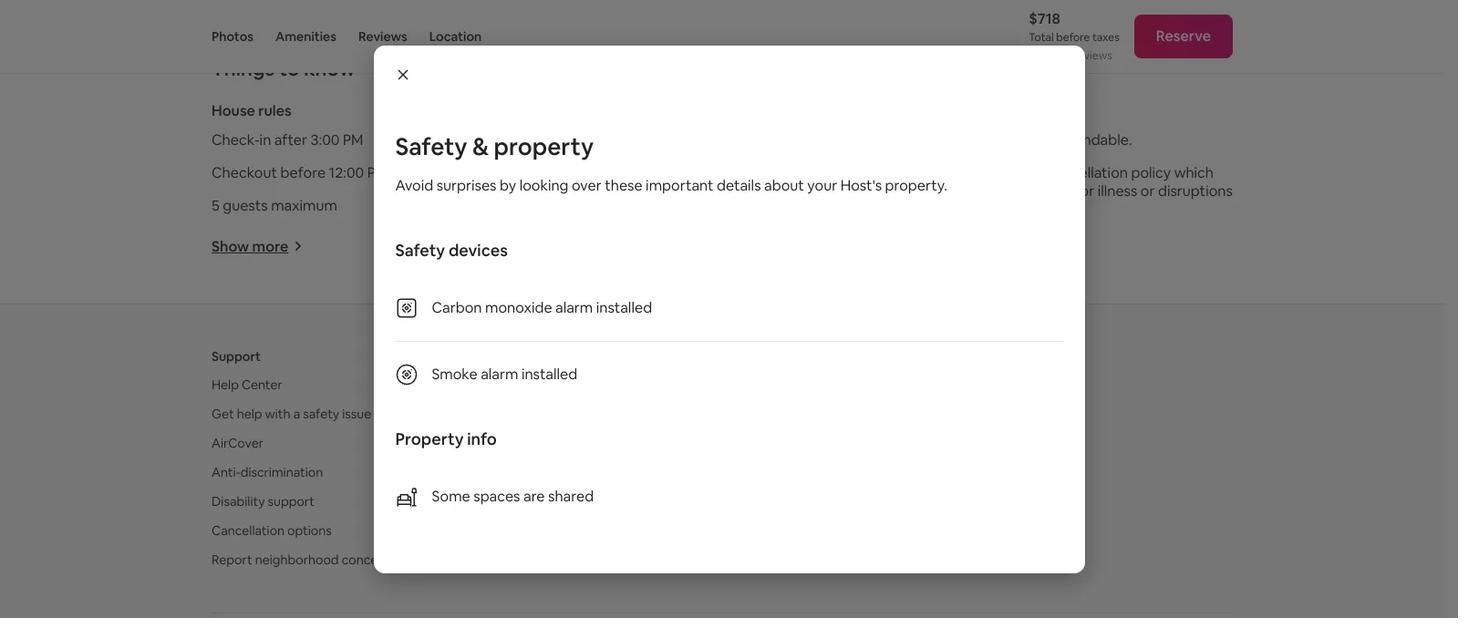 Task type: locate. For each thing, give the bounding box(es) containing it.
photos button
[[212, 0, 254, 73]]

monoxide up these
[[610, 130, 677, 149]]

location button
[[429, 0, 482, 73]]

1 vertical spatial some
[[432, 487, 470, 506]]

0 horizontal spatial smoke
[[432, 364, 478, 384]]

safety & property dialog
[[373, 45, 1085, 573]]

your
[[808, 176, 837, 195], [597, 377, 623, 393]]

discrimination
[[241, 464, 323, 480]]

5
[[212, 196, 220, 215]]

maximum
[[271, 196, 337, 215]]

1 horizontal spatial monoxide
[[610, 130, 677, 149]]

your right about
[[808, 176, 837, 195]]

1 vertical spatial installed
[[522, 364, 578, 384]]

smoke for smoke alarm installed
[[432, 364, 478, 384]]

check-in after 3:00 pm
[[212, 130, 363, 149]]

before
[[1056, 30, 1090, 45], [280, 163, 326, 182]]

this
[[902, 130, 930, 149]]

shared inside safety & property dialog
[[548, 487, 594, 506]]

carbon
[[557, 130, 607, 149], [432, 298, 482, 317]]

some spaces are shared down these
[[557, 196, 719, 215]]

1 horizontal spatial before
[[1056, 30, 1090, 45]]

review the host's full cancellation policy which applies even if you cancel for illness or disruptions caused by covid-19.
[[902, 163, 1233, 219]]

options
[[287, 522, 332, 539]]

important
[[646, 176, 714, 195]]

the
[[953, 163, 976, 182]]

0 horizontal spatial by
[[500, 176, 516, 195]]

safety left devices
[[395, 239, 445, 260]]

2 safety from the top
[[395, 239, 445, 260]]

neighborhood
[[255, 552, 339, 568]]

this reservation is non-refundable.
[[902, 130, 1132, 149]]

carbon for carbon monoxide alarm installed
[[432, 298, 482, 317]]

0 vertical spatial pm
[[343, 130, 363, 149]]

these
[[605, 176, 643, 195]]

over
[[572, 176, 602, 195]]

monoxide up the smoke alarm installed
[[485, 298, 552, 317]]

alarm up airbnb
[[556, 298, 593, 317]]

0 vertical spatial smoke
[[557, 163, 603, 182]]

help center
[[212, 377, 282, 393]]

0 horizontal spatial are
[[524, 487, 545, 506]]

0 vertical spatial carbon
[[557, 130, 607, 149]]

spaces down these
[[599, 196, 645, 215]]

1 vertical spatial safety
[[395, 239, 445, 260]]

carbon up smoke alarm
[[557, 130, 607, 149]]

0 horizontal spatial spaces
[[474, 487, 520, 506]]

before up the 7
[[1056, 30, 1090, 45]]

in
[[260, 130, 271, 149]]

rules
[[258, 101, 292, 120]]

installed down carbon monoxide alarm installed
[[522, 364, 578, 384]]

airbnb your home link
[[555, 377, 660, 393]]

show more
[[212, 237, 289, 256]]

anti-discrimination link
[[212, 464, 323, 480]]

some down the property info
[[432, 487, 470, 506]]

cancellation options
[[212, 522, 332, 539]]

1 vertical spatial some spaces are shared
[[432, 487, 594, 506]]

refundable.
[[1056, 130, 1132, 149]]

0 horizontal spatial your
[[597, 377, 623, 393]]

hosting responsibly link
[[555, 493, 670, 510]]

reviews
[[1074, 48, 1113, 63]]

hosting responsibly
[[555, 493, 670, 510]]

1 vertical spatial your
[[597, 377, 623, 393]]

1 horizontal spatial are
[[649, 196, 670, 215]]

taxes
[[1093, 30, 1120, 45]]

help
[[212, 377, 239, 393]]

0 vertical spatial by
[[500, 176, 516, 195]]

is
[[1012, 130, 1022, 149]]

cancellation
[[212, 522, 285, 539]]

0 horizontal spatial some
[[432, 487, 470, 506]]

monoxide inside safety & property dialog
[[485, 298, 552, 317]]

pm right "12:00"
[[367, 163, 388, 182]]

spaces down info
[[474, 487, 520, 506]]

things to know
[[212, 55, 355, 81]]

1 safety from the top
[[395, 131, 467, 162]]

check-
[[212, 130, 260, 149]]

disruptions
[[1158, 181, 1233, 200]]

get help with a safety issue link
[[212, 406, 371, 422]]

alarm up important at the left of page
[[681, 130, 718, 149]]

0 horizontal spatial installed
[[522, 364, 578, 384]]

1 vertical spatial shared
[[548, 487, 594, 506]]

before up 'maximum'
[[280, 163, 326, 182]]

1 horizontal spatial by
[[954, 200, 970, 219]]

by left looking
[[500, 176, 516, 195]]

1 horizontal spatial smoke
[[557, 163, 603, 182]]

installed up airbnb your home link
[[596, 298, 652, 317]]

pm
[[343, 130, 363, 149], [367, 163, 388, 182]]

airbnb
[[555, 377, 594, 393]]

safety up 'avoid'
[[395, 131, 467, 162]]

safety for safety devices
[[395, 239, 445, 260]]

shared
[[673, 196, 719, 215], [548, 487, 594, 506]]

full
[[1024, 163, 1044, 182]]

0 vertical spatial installed
[[596, 298, 652, 317]]

show more button
[[212, 237, 303, 256]]

carbon down safety devices
[[432, 298, 482, 317]]

some spaces are shared down info
[[432, 487, 594, 506]]

report neighborhood concern
[[212, 552, 390, 568]]

carbon inside safety & property dialog
[[432, 298, 482, 317]]

some down over
[[557, 196, 596, 215]]

property
[[494, 131, 594, 162]]

smoke inside safety & property dialog
[[432, 364, 478, 384]]

disability support link
[[212, 493, 315, 510]]

pm right 3:00
[[343, 130, 363, 149]]

0 vertical spatial safety
[[395, 131, 467, 162]]

0 vertical spatial are
[[649, 196, 670, 215]]

1 vertical spatial carbon
[[432, 298, 482, 317]]

help center link
[[212, 377, 282, 393]]

alarm up info
[[481, 364, 518, 384]]

looking
[[520, 176, 569, 195]]

info
[[467, 428, 497, 449]]

safety
[[395, 131, 467, 162], [395, 239, 445, 260]]

0 vertical spatial before
[[1056, 30, 1090, 45]]

0 horizontal spatial monoxide
[[485, 298, 552, 317]]

some spaces are shared
[[557, 196, 719, 215], [432, 487, 594, 506]]

shared left responsibly
[[548, 487, 594, 506]]

by
[[500, 176, 516, 195], [954, 200, 970, 219]]

spaces
[[599, 196, 645, 215], [474, 487, 520, 506]]

0 horizontal spatial before
[[280, 163, 326, 182]]

some inside safety & property dialog
[[432, 487, 470, 506]]

1 vertical spatial monoxide
[[485, 298, 552, 317]]

smoke up the property info
[[432, 364, 478, 384]]

smoke down property
[[557, 163, 603, 182]]

1 vertical spatial by
[[954, 200, 970, 219]]

1 horizontal spatial shared
[[673, 196, 719, 215]]

installed
[[596, 298, 652, 317], [522, 364, 578, 384]]

1 horizontal spatial spaces
[[599, 196, 645, 215]]

carbon monoxide alarm installed
[[432, 298, 652, 317]]

monoxide for carbon monoxide alarm installed
[[485, 298, 552, 317]]

are down avoid surprises by looking over these important details about your host's property.
[[649, 196, 670, 215]]

by right caused
[[954, 200, 970, 219]]

devices
[[449, 239, 508, 260]]

your inside safety & property dialog
[[808, 176, 837, 195]]

anti-
[[212, 464, 241, 480]]

are left hosting
[[524, 487, 545, 506]]

cancellation options link
[[212, 522, 332, 539]]

by inside safety & property dialog
[[500, 176, 516, 195]]

1 vertical spatial spaces
[[474, 487, 520, 506]]

0 vertical spatial your
[[808, 176, 837, 195]]

smoke alarm installed
[[432, 364, 578, 384]]

1 horizontal spatial pm
[[367, 163, 388, 182]]

carbon for carbon monoxide alarm
[[557, 130, 607, 149]]

even
[[953, 181, 985, 200]]

1 horizontal spatial your
[[808, 176, 837, 195]]

0 vertical spatial some
[[557, 196, 596, 215]]

reserve button
[[1134, 15, 1233, 58]]

1 vertical spatial are
[[524, 487, 545, 506]]

if
[[989, 181, 997, 200]]

host's
[[979, 163, 1021, 182]]

shared down important at the left of page
[[673, 196, 719, 215]]

0 horizontal spatial shared
[[548, 487, 594, 506]]

your left home
[[597, 377, 623, 393]]

0 horizontal spatial carbon
[[432, 298, 482, 317]]

1 horizontal spatial carbon
[[557, 130, 607, 149]]

applies
[[902, 181, 950, 200]]

1 vertical spatial smoke
[[432, 364, 478, 384]]

or
[[1141, 181, 1155, 200]]

a
[[293, 406, 300, 422]]

0 vertical spatial monoxide
[[610, 130, 677, 149]]



Task type: describe. For each thing, give the bounding box(es) containing it.
by inside review the host's full cancellation policy which applies even if you cancel for illness or disruptions caused by covid-19.
[[954, 200, 970, 219]]

disability support
[[212, 493, 315, 510]]

checkout before 12:00 pm
[[212, 163, 388, 182]]

covid-
[[974, 200, 1024, 219]]

0 vertical spatial some spaces are shared
[[557, 196, 719, 215]]

issue
[[342, 406, 371, 422]]

amenities button
[[275, 0, 337, 73]]

house
[[212, 101, 255, 120]]

which
[[1174, 163, 1214, 182]]

location
[[429, 28, 482, 45]]

safety
[[303, 406, 339, 422]]

you
[[1001, 181, 1025, 200]]

property info
[[395, 428, 497, 449]]

know
[[304, 55, 355, 81]]

1 vertical spatial pm
[[367, 163, 388, 182]]

more
[[252, 237, 289, 256]]

reserve
[[1156, 26, 1211, 46]]

show
[[212, 237, 249, 256]]

after
[[274, 130, 307, 149]]

anti-discrimination
[[212, 464, 323, 480]]

safety devices
[[395, 239, 508, 260]]

guests
[[223, 196, 268, 215]]

$718
[[1029, 9, 1061, 28]]

non-
[[1025, 130, 1056, 149]]

reviews button
[[358, 0, 407, 73]]

reservation
[[933, 130, 1008, 149]]

responsibly
[[603, 493, 670, 510]]

report
[[212, 552, 252, 568]]

concern
[[342, 552, 390, 568]]

policy
[[1131, 163, 1171, 182]]

safety for safety & property
[[395, 131, 467, 162]]

property
[[395, 428, 464, 449]]

5 guests maximum
[[212, 196, 337, 215]]

12:00
[[329, 163, 364, 182]]

home
[[626, 377, 660, 393]]

photos
[[212, 28, 254, 45]]

some spaces are shared inside safety & property dialog
[[432, 487, 594, 506]]

host's
[[841, 176, 882, 195]]

for
[[1075, 181, 1095, 200]]

spaces inside safety & property dialog
[[474, 487, 520, 506]]

0 horizontal spatial pm
[[343, 130, 363, 149]]

caused
[[902, 200, 951, 219]]

support
[[212, 348, 261, 365]]

carbon monoxide alarm
[[557, 130, 718, 149]]

cancellation
[[1047, 163, 1128, 182]]

property.
[[885, 176, 948, 195]]

avoid
[[395, 176, 433, 195]]

before inside $718 total before taxes 7 reviews
[[1056, 30, 1090, 45]]

0 vertical spatial spaces
[[599, 196, 645, 215]]

monoxide for carbon monoxide alarm
[[610, 130, 677, 149]]

hosting
[[555, 493, 600, 510]]

7
[[1066, 48, 1072, 63]]

&
[[472, 131, 489, 162]]

smoke alarm
[[557, 163, 644, 182]]

$718 total before taxes 7 reviews
[[1029, 9, 1120, 63]]

review
[[902, 163, 950, 182]]

checkout
[[212, 163, 277, 182]]

0 vertical spatial shared
[[673, 196, 719, 215]]

support
[[268, 493, 315, 510]]

illness
[[1098, 181, 1138, 200]]

total
[[1029, 30, 1054, 45]]

alarm down carbon monoxide alarm
[[606, 163, 644, 182]]

disability
[[212, 493, 265, 510]]

smoke for smoke alarm
[[557, 163, 603, 182]]

1 vertical spatial before
[[280, 163, 326, 182]]

things
[[212, 55, 275, 81]]

safety & property
[[395, 131, 594, 162]]

reviews
[[358, 28, 407, 45]]

1 horizontal spatial installed
[[596, 298, 652, 317]]

help
[[237, 406, 262, 422]]

aircover link
[[212, 435, 264, 451]]

3:00
[[310, 130, 340, 149]]

about
[[764, 176, 804, 195]]

aircover
[[212, 435, 264, 451]]

1 horizontal spatial some
[[557, 196, 596, 215]]

get
[[212, 406, 234, 422]]

cancel
[[1028, 181, 1072, 200]]

surprises
[[437, 176, 497, 195]]

are inside safety & property dialog
[[524, 487, 545, 506]]

airbnb your home
[[555, 377, 660, 393]]

19.
[[1024, 200, 1042, 219]]

amenities
[[275, 28, 337, 45]]



Task type: vqa. For each thing, say whether or not it's contained in the screenshot.
the issue
yes



